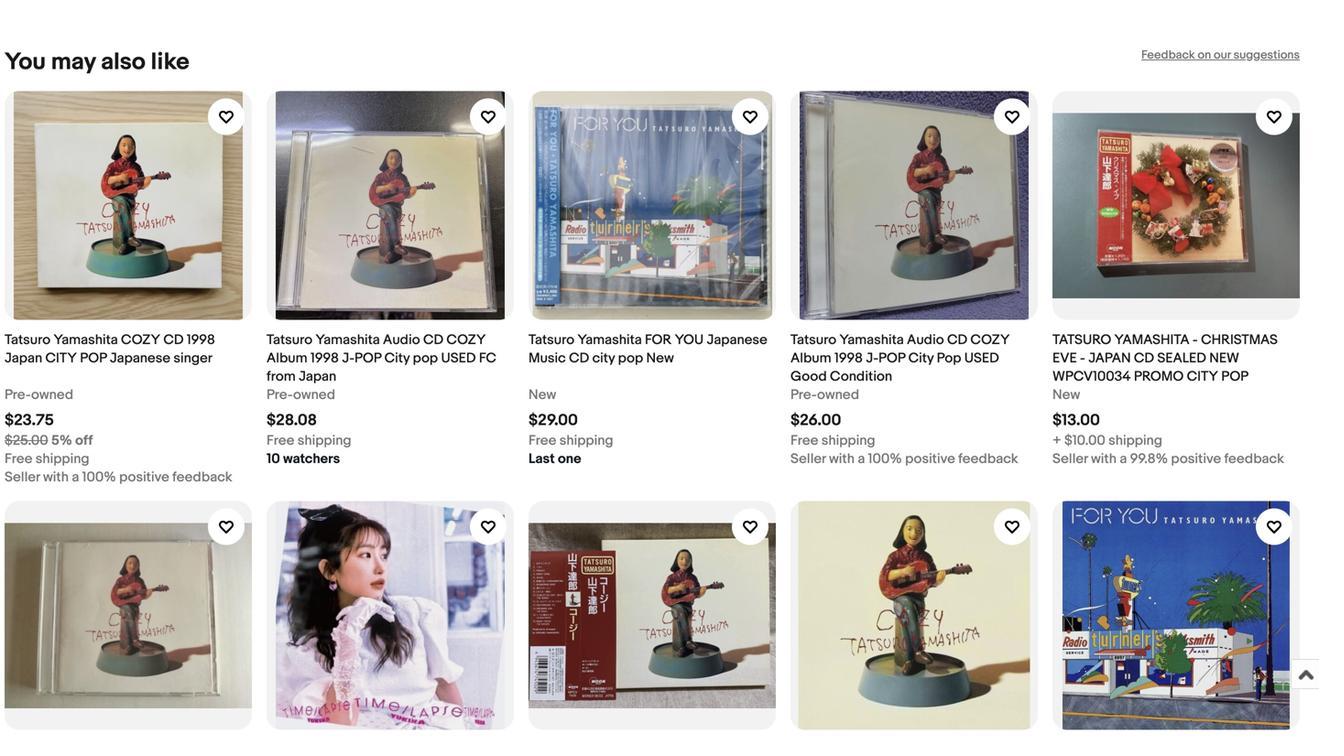 Task type: describe. For each thing, give the bounding box(es) containing it.
pre-owned $23.75 $25.00 5% off free shipping seller with a 100% positive feedback
[[5, 387, 232, 486]]

free shipping text field for $26.00
[[791, 432, 876, 450]]

new inside the new $29.00 free shipping last one
[[529, 387, 556, 404]]

pre- inside tatsuro yamashita audio cd cozy album 1998 j-pop city pop used fc from japan pre-owned $28.08 free shipping 10 watchers
[[267, 387, 293, 404]]

owned inside tatsuro yamashita audio cd cozy album 1998 j-pop city pop used fc from japan pre-owned $28.08 free shipping 10 watchers
[[293, 387, 335, 404]]

also
[[101, 48, 146, 77]]

city
[[592, 350, 615, 367]]

japan inside the tatsuro yamashita cozy cd 1998 japan city pop japanese singer
[[5, 350, 42, 367]]

a for $13.00
[[1120, 451, 1127, 468]]

free inside the new $29.00 free shipping last one
[[529, 433, 557, 449]]

new text field for $29.00
[[529, 386, 556, 405]]

pop inside tatsuro yamashita - christmas eve - japan cd sealed new wpcv10034 promo city pop new $13.00 + $10.00 shipping seller with a 99.8% positive feedback
[[1222, 369, 1249, 385]]

you
[[675, 332, 704, 349]]

$25.00
[[5, 433, 48, 449]]

new text field for $13.00
[[1053, 386, 1081, 405]]

feedback for owned
[[959, 451, 1019, 468]]

a inside pre-owned $23.75 $25.00 5% off free shipping seller with a 100% positive feedback
[[72, 470, 79, 486]]

a for $26.00
[[858, 451, 865, 468]]

condition
[[830, 369, 892, 385]]

tatsuro for tatsuro yamashita audio cd cozy album 1998 j-pop city pop used fc from japan pre-owned $28.08 free shipping 10 watchers
[[267, 332, 313, 349]]

100% inside pre-owned $23.75 $25.00 5% off free shipping seller with a 100% positive feedback
[[82, 470, 116, 486]]

cd inside tatsuro yamashita for you japanese music cd city pop new
[[569, 350, 589, 367]]

$23.75 text field
[[5, 411, 54, 431]]

wpcv10034
[[1053, 369, 1131, 385]]

yamashita for tatsuro yamashita for you japanese music cd city pop new
[[578, 332, 642, 349]]

cd for tatsuro yamashita audio cd cozy album 1998 j-pop city pop used good condition pre-owned $26.00 free shipping seller with a 100% positive feedback
[[947, 332, 968, 349]]

feedback on our suggestions link
[[1142, 48, 1300, 62]]

Seller with a 99.8% positive feedback text field
[[1053, 450, 1285, 469]]

used for owned
[[441, 350, 476, 367]]

used for $26.00
[[965, 350, 999, 367]]

yamashita
[[1115, 332, 1190, 349]]

free inside pre-owned $23.75 $25.00 5% off free shipping seller with a 100% positive feedback
[[5, 451, 32, 468]]

new
[[1210, 350, 1240, 367]]

cd for tatsuro yamashita audio cd cozy album 1998 j-pop city pop used fc from japan pre-owned $28.08 free shipping 10 watchers
[[423, 332, 444, 349]]

$28.08
[[267, 411, 317, 431]]

free inside tatsuro yamashita audio cd cozy album 1998 j-pop city pop used good condition pre-owned $26.00 free shipping seller with a 100% positive feedback
[[791, 433, 819, 449]]

pop inside tatsuro yamashita audio cd cozy album 1998 j-pop city pop used good condition pre-owned $26.00 free shipping seller with a 100% positive feedback
[[879, 350, 906, 367]]

pop inside the tatsuro yamashita cozy cd 1998 japan city pop japanese singer
[[80, 350, 107, 367]]

owned inside tatsuro yamashita audio cd cozy album 1998 j-pop city pop used good condition pre-owned $26.00 free shipping seller with a 100% positive feedback
[[817, 387, 859, 404]]

owned inside pre-owned $23.75 $25.00 5% off free shipping seller with a 100% positive feedback
[[31, 387, 73, 404]]

off
[[75, 433, 93, 449]]

$28.08 text field
[[267, 411, 317, 431]]

$26.00
[[791, 411, 841, 431]]

cozy for $26.00
[[971, 332, 1010, 349]]

shipping inside the new $29.00 free shipping last one
[[560, 433, 614, 449]]

promo
[[1134, 369, 1184, 385]]

tatsuro yamashita - christmas eve - japan cd sealed new wpcv10034 promo city pop new $13.00 + $10.00 shipping seller with a 99.8% positive feedback
[[1053, 332, 1285, 468]]

100% inside tatsuro yamashita audio cd cozy album 1998 j-pop city pop used good condition pre-owned $26.00 free shipping seller with a 100% positive feedback
[[868, 451, 902, 468]]

album for owned
[[267, 350, 308, 367]]

tatsuro
[[1053, 332, 1112, 349]]

1998 for $28.08
[[311, 350, 339, 367]]

1 vertical spatial -
[[1080, 350, 1086, 367]]

japanese inside tatsuro yamashita for you japanese music cd city pop new
[[707, 332, 768, 349]]

new inside tatsuro yamashita - christmas eve - japan cd sealed new wpcv10034 promo city pop new $13.00 + $10.00 shipping seller with a 99.8% positive feedback
[[1053, 387, 1081, 404]]

our
[[1214, 48, 1231, 62]]

$26.00 text field
[[791, 411, 841, 431]]

j- for owned
[[342, 350, 355, 367]]

free shipping text field for $29.00
[[529, 432, 614, 450]]

japan inside tatsuro yamashita audio cd cozy album 1998 j-pop city pop used fc from japan pre-owned $28.08 free shipping 10 watchers
[[299, 369, 337, 385]]

1998 for $26.00
[[835, 350, 863, 367]]

sealed
[[1158, 350, 1207, 367]]

seller inside pre-owned $23.75 $25.00 5% off free shipping seller with a 100% positive feedback
[[5, 470, 40, 486]]

music
[[529, 350, 566, 367]]

like
[[151, 48, 189, 77]]

pre- inside pre-owned $23.75 $25.00 5% off free shipping seller with a 100% positive feedback
[[5, 387, 31, 404]]

+ $10.00 shipping text field
[[1053, 432, 1163, 450]]

seller for $26.00
[[791, 451, 826, 468]]

with for $13.00
[[1091, 451, 1117, 468]]

pop
[[937, 350, 962, 367]]

$29.00
[[529, 411, 578, 431]]

$10.00
[[1065, 433, 1106, 449]]

from
[[267, 369, 296, 385]]

city for $26.00
[[909, 350, 934, 367]]

j- for $26.00
[[866, 350, 879, 367]]

audio for $26.00
[[907, 332, 944, 349]]

for
[[645, 332, 672, 349]]

0 horizontal spatial seller with a 100% positive feedback text field
[[5, 469, 232, 487]]

feedback inside pre-owned $23.75 $25.00 5% off free shipping seller with a 100% positive feedback
[[172, 470, 232, 486]]

new $29.00 free shipping last one
[[529, 387, 614, 468]]

$13.00 text field
[[1053, 411, 1100, 431]]

tatsuro yamashita cozy cd 1998 japan city pop japanese singer
[[5, 332, 215, 367]]

last
[[529, 451, 555, 468]]

10
[[267, 451, 280, 468]]

cd for tatsuro yamashita cozy cd 1998 japan city pop japanese singer
[[163, 332, 184, 349]]



Task type: locate. For each thing, give the bounding box(es) containing it.
free inside tatsuro yamashita audio cd cozy album 1998 j-pop city pop used fc from japan pre-owned $28.08 free shipping 10 watchers
[[267, 433, 294, 449]]

with down $26.00 text box
[[829, 451, 855, 468]]

cd inside tatsuro yamashita - christmas eve - japan cd sealed new wpcv10034 promo city pop new $13.00 + $10.00 shipping seller with a 99.8% positive feedback
[[1134, 350, 1155, 367]]

seller inside tatsuro yamashita - christmas eve - japan cd sealed new wpcv10034 promo city pop new $13.00 + $10.00 shipping seller with a 99.8% positive feedback
[[1053, 451, 1088, 468]]

1 j- from the left
[[342, 350, 355, 367]]

audio inside tatsuro yamashita audio cd cozy album 1998 j-pop city pop used good condition pre-owned $26.00 free shipping seller with a 100% positive feedback
[[907, 332, 944, 349]]

0 horizontal spatial pre-owned text field
[[5, 386, 73, 405]]

cozy for $28.08
[[447, 332, 486, 349]]

1 horizontal spatial pop
[[618, 350, 643, 367]]

tatsuro up the $23.75
[[5, 332, 50, 349]]

0 vertical spatial 100%
[[868, 451, 902, 468]]

with inside pre-owned $23.75 $25.00 5% off free shipping seller with a 100% positive feedback
[[43, 470, 69, 486]]

seller down $26.00
[[791, 451, 826, 468]]

good
[[791, 369, 827, 385]]

cd inside the tatsuro yamashita cozy cd 1998 japan city pop japanese singer
[[163, 332, 184, 349]]

Pre-owned text field
[[5, 386, 73, 405], [267, 386, 335, 405]]

pop
[[413, 350, 438, 367], [618, 350, 643, 367]]

tatsuro inside the tatsuro yamashita cozy cd 1998 japan city pop japanese singer
[[5, 332, 50, 349]]

10 watchers text field
[[267, 450, 340, 469]]

2 horizontal spatial a
[[1120, 451, 1127, 468]]

yamashita
[[54, 332, 118, 349], [316, 332, 380, 349], [578, 332, 642, 349], [840, 332, 904, 349]]

Seller with a 100% positive feedback text field
[[791, 450, 1019, 469], [5, 469, 232, 487]]

1 pop from the left
[[413, 350, 438, 367]]

audio for owned
[[383, 332, 420, 349]]

seller inside tatsuro yamashita audio cd cozy album 1998 j-pop city pop used good condition pre-owned $26.00 free shipping seller with a 100% positive feedback
[[791, 451, 826, 468]]

1 owned from the left
[[31, 387, 73, 404]]

0 vertical spatial city
[[45, 350, 77, 367]]

1998 inside tatsuro yamashita audio cd cozy album 1998 j-pop city pop used fc from japan pre-owned $28.08 free shipping 10 watchers
[[311, 350, 339, 367]]

0 horizontal spatial seller
[[5, 470, 40, 486]]

1 vertical spatial japanese
[[110, 350, 170, 367]]

cd inside tatsuro yamashita audio cd cozy album 1998 j-pop city pop used good condition pre-owned $26.00 free shipping seller with a 100% positive feedback
[[947, 332, 968, 349]]

2 horizontal spatial feedback
[[1225, 451, 1285, 468]]

0 horizontal spatial cozy
[[121, 332, 160, 349]]

1 vertical spatial 100%
[[82, 470, 116, 486]]

city
[[384, 350, 410, 367], [909, 350, 934, 367]]

$29.00 text field
[[529, 411, 578, 431]]

tatsuro for tatsuro yamashita audio cd cozy album 1998 j-pop city pop used good condition pre-owned $26.00 free shipping seller with a 100% positive feedback
[[791, 332, 837, 349]]

0 horizontal spatial album
[[267, 350, 308, 367]]

feedback inside tatsuro yamashita - christmas eve - japan cd sealed new wpcv10034 promo city pop new $13.00 + $10.00 shipping seller with a 99.8% positive feedback
[[1225, 451, 1285, 468]]

cozy inside the tatsuro yamashita cozy cd 1998 japan city pop japanese singer
[[121, 332, 160, 349]]

tatsuro up the good
[[791, 332, 837, 349]]

3 pre- from the left
[[791, 387, 817, 404]]

1 horizontal spatial feedback
[[959, 451, 1019, 468]]

pre- up $23.75 'text box'
[[5, 387, 31, 404]]

j- inside tatsuro yamashita audio cd cozy album 1998 j-pop city pop used fc from japan pre-owned $28.08 free shipping 10 watchers
[[342, 350, 355, 367]]

a
[[858, 451, 865, 468], [1120, 451, 1127, 468], [72, 470, 79, 486]]

tatsuro yamashita audio cd cozy album 1998 j-pop city pop used fc from japan pre-owned $28.08 free shipping 10 watchers
[[267, 332, 496, 468]]

with
[[829, 451, 855, 468], [1091, 451, 1117, 468], [43, 470, 69, 486]]

japanese
[[707, 332, 768, 349], [110, 350, 170, 367]]

used inside tatsuro yamashita audio cd cozy album 1998 j-pop city pop used fc from japan pre-owned $28.08 free shipping 10 watchers
[[441, 350, 476, 367]]

1 cozy from the left
[[121, 332, 160, 349]]

may
[[51, 48, 96, 77]]

5%
[[51, 433, 72, 449]]

singer
[[174, 350, 213, 367]]

0 horizontal spatial feedback
[[172, 470, 232, 486]]

japan
[[1089, 350, 1131, 367]]

0 horizontal spatial japan
[[5, 350, 42, 367]]

tatsuro up music
[[529, 332, 575, 349]]

1998
[[187, 332, 215, 349], [311, 350, 339, 367], [835, 350, 863, 367]]

seller down $25.00
[[5, 470, 40, 486]]

feedback inside tatsuro yamashita audio cd cozy album 1998 j-pop city pop used good condition pre-owned $26.00 free shipping seller with a 100% positive feedback
[[959, 451, 1019, 468]]

0 horizontal spatial a
[[72, 470, 79, 486]]

1 horizontal spatial j-
[[866, 350, 879, 367]]

0 horizontal spatial new text field
[[529, 386, 556, 405]]

free shipping text field up one
[[529, 432, 614, 450]]

1 horizontal spatial cozy
[[447, 332, 486, 349]]

0 horizontal spatial new
[[529, 387, 556, 404]]

list containing $23.75
[[5, 77, 1315, 745]]

album inside tatsuro yamashita audio cd cozy album 1998 j-pop city pop used fc from japan pre-owned $28.08 free shipping 10 watchers
[[267, 350, 308, 367]]

album up the good
[[791, 350, 832, 367]]

2 j- from the left
[[866, 350, 879, 367]]

1 horizontal spatial pre-owned text field
[[267, 386, 335, 405]]

Last one text field
[[529, 450, 581, 469]]

1998 up $28.08 text field
[[311, 350, 339, 367]]

audio inside tatsuro yamashita audio cd cozy album 1998 j-pop city pop used fc from japan pre-owned $28.08 free shipping 10 watchers
[[383, 332, 420, 349]]

shipping
[[298, 433, 352, 449], [560, 433, 614, 449], [822, 433, 876, 449], [1109, 433, 1163, 449], [36, 451, 89, 468]]

1 horizontal spatial 1998
[[311, 350, 339, 367]]

2 tatsuro from the left
[[267, 332, 313, 349]]

0 horizontal spatial 1998
[[187, 332, 215, 349]]

positive for owned
[[905, 451, 955, 468]]

2 audio from the left
[[907, 332, 944, 349]]

2 cozy from the left
[[447, 332, 486, 349]]

New text field
[[529, 386, 556, 405], [1053, 386, 1081, 405]]

1998 inside tatsuro yamashita audio cd cozy album 1998 j-pop city pop used good condition pre-owned $26.00 free shipping seller with a 100% positive feedback
[[835, 350, 863, 367]]

christmas
[[1201, 332, 1278, 349]]

1 horizontal spatial new
[[646, 350, 674, 367]]

on
[[1198, 48, 1211, 62]]

with inside tatsuro yamashita - christmas eve - japan cd sealed new wpcv10034 promo city pop new $13.00 + $10.00 shipping seller with a 99.8% positive feedback
[[1091, 451, 1117, 468]]

pre- down the good
[[791, 387, 817, 404]]

2 city from the left
[[909, 350, 934, 367]]

free up '10'
[[267, 433, 294, 449]]

new down for
[[646, 350, 674, 367]]

1 horizontal spatial -
[[1193, 332, 1198, 349]]

you may also like
[[5, 48, 189, 77]]

with down + $10.00 shipping text field
[[1091, 451, 1117, 468]]

pop right city
[[618, 350, 643, 367]]

1 horizontal spatial pre-
[[267, 387, 293, 404]]

shipping inside tatsuro yamashita audio cd cozy album 1998 j-pop city pop used good condition pre-owned $26.00 free shipping seller with a 100% positive feedback
[[822, 433, 876, 449]]

100% down condition
[[868, 451, 902, 468]]

1998 up singer
[[187, 332, 215, 349]]

1 new text field from the left
[[529, 386, 556, 405]]

free
[[267, 433, 294, 449], [529, 433, 557, 449], [791, 433, 819, 449], [5, 451, 32, 468]]

list
[[5, 77, 1315, 745]]

used left fc
[[441, 350, 476, 367]]

positive for $13.00
[[1171, 451, 1221, 468]]

one
[[558, 451, 581, 468]]

a down off
[[72, 470, 79, 486]]

owned up $28.08 at left
[[293, 387, 335, 404]]

shipping up watchers at the left of the page
[[298, 433, 352, 449]]

city for owned
[[384, 350, 410, 367]]

new inside tatsuro yamashita for you japanese music cd city pop new
[[646, 350, 674, 367]]

cd inside tatsuro yamashita audio cd cozy album 1998 j-pop city pop used fc from japan pre-owned $28.08 free shipping 10 watchers
[[423, 332, 444, 349]]

pop inside tatsuro yamashita audio cd cozy album 1998 j-pop city pop used fc from japan pre-owned $28.08 free shipping 10 watchers
[[413, 350, 438, 367]]

tatsuro for tatsuro yamashita for you japanese music cd city pop new
[[529, 332, 575, 349]]

positive
[[905, 451, 955, 468], [1171, 451, 1221, 468], [119, 470, 169, 486]]

pop inside tatsuro yamashita audio cd cozy album 1998 j-pop city pop used fc from japan pre-owned $28.08 free shipping 10 watchers
[[355, 350, 381, 367]]

3 tatsuro from the left
[[529, 332, 575, 349]]

feedback on our suggestions
[[1142, 48, 1300, 62]]

$23.75
[[5, 411, 54, 431]]

4 yamashita from the left
[[840, 332, 904, 349]]

yamashita inside tatsuro yamashita for you japanese music cd city pop new
[[578, 332, 642, 349]]

0 horizontal spatial positive
[[119, 470, 169, 486]]

tatsuro for tatsuro yamashita cozy cd 1998 japan city pop japanese singer
[[5, 332, 50, 349]]

yamashita inside tatsuro yamashita audio cd cozy album 1998 j-pop city pop used fc from japan pre-owned $28.08 free shipping 10 watchers
[[316, 332, 380, 349]]

owned down condition
[[817, 387, 859, 404]]

with for $26.00
[[829, 451, 855, 468]]

shipping inside tatsuro yamashita audio cd cozy album 1998 j-pop city pop used fc from japan pre-owned $28.08 free shipping 10 watchers
[[298, 433, 352, 449]]

pre- down from
[[267, 387, 293, 404]]

0 horizontal spatial city
[[384, 350, 410, 367]]

2 album from the left
[[791, 350, 832, 367]]

2 horizontal spatial new
[[1053, 387, 1081, 404]]

2 horizontal spatial pre-
[[791, 387, 817, 404]]

0 horizontal spatial owned
[[31, 387, 73, 404]]

j-
[[342, 350, 355, 367], [866, 350, 879, 367]]

city inside the tatsuro yamashita cozy cd 1998 japan city pop japanese singer
[[45, 350, 77, 367]]

city down 'sealed'
[[1187, 369, 1219, 385]]

pre-owned text field down from
[[267, 386, 335, 405]]

shipping down $26.00 text box
[[822, 433, 876, 449]]

shipping up one
[[560, 433, 614, 449]]

pre-owned text field for $28.08
[[267, 386, 335, 405]]

japan up the $23.75
[[5, 350, 42, 367]]

pre-owned text field up the $23.75
[[5, 386, 73, 405]]

1 horizontal spatial seller with a 100% positive feedback text field
[[791, 450, 1019, 469]]

1 city from the left
[[384, 350, 410, 367]]

city up the $23.75
[[45, 350, 77, 367]]

99.8%
[[1130, 451, 1168, 468]]

pop
[[80, 350, 107, 367], [355, 350, 381, 367], [879, 350, 906, 367], [1222, 369, 1249, 385]]

tatsuro inside tatsuro yamashita audio cd cozy album 1998 j-pop city pop used fc from japan pre-owned $28.08 free shipping 10 watchers
[[267, 332, 313, 349]]

1 horizontal spatial city
[[909, 350, 934, 367]]

tatsuro up from
[[267, 332, 313, 349]]

yamashita for tatsuro yamashita cozy cd 1998 japan city pop japanese singer
[[54, 332, 118, 349]]

Free shipping text field
[[529, 432, 614, 450], [791, 432, 876, 450], [5, 450, 89, 469]]

free shipping text field down '5%'
[[5, 450, 89, 469]]

1 horizontal spatial city
[[1187, 369, 1219, 385]]

watchers
[[283, 451, 340, 468]]

pre-owned text field for $23.75
[[5, 386, 73, 405]]

3 cozy from the left
[[971, 332, 1010, 349]]

album inside tatsuro yamashita audio cd cozy album 1998 j-pop city pop used good condition pre-owned $26.00 free shipping seller with a 100% positive feedback
[[791, 350, 832, 367]]

yamashita for tatsuro yamashita audio cd cozy album 1998 j-pop city pop used fc from japan pre-owned $28.08 free shipping 10 watchers
[[316, 332, 380, 349]]

feedback
[[959, 451, 1019, 468], [1225, 451, 1285, 468], [172, 470, 232, 486]]

shipping inside pre-owned $23.75 $25.00 5% off free shipping seller with a 100% positive feedback
[[36, 451, 89, 468]]

japanese right you
[[707, 332, 768, 349]]

new up $29.00
[[529, 387, 556, 404]]

used inside tatsuro yamashita audio cd cozy album 1998 j-pop city pop used good condition pre-owned $26.00 free shipping seller with a 100% positive feedback
[[965, 350, 999, 367]]

3 owned from the left
[[817, 387, 859, 404]]

a down + $10.00 shipping text field
[[1120, 451, 1127, 468]]

-
[[1193, 332, 1198, 349], [1080, 350, 1086, 367]]

2 pre- from the left
[[267, 387, 293, 404]]

japan
[[5, 350, 42, 367], [299, 369, 337, 385]]

1 pre- from the left
[[5, 387, 31, 404]]

city inside tatsuro yamashita - christmas eve - japan cd sealed new wpcv10034 promo city pop new $13.00 + $10.00 shipping seller with a 99.8% positive feedback
[[1187, 369, 1219, 385]]

cozy
[[121, 332, 160, 349], [447, 332, 486, 349], [971, 332, 1010, 349]]

1 horizontal spatial used
[[965, 350, 999, 367]]

positive inside tatsuro yamashita audio cd cozy album 1998 j-pop city pop used good condition pre-owned $26.00 free shipping seller with a 100% positive feedback
[[905, 451, 955, 468]]

1 audio from the left
[[383, 332, 420, 349]]

2 horizontal spatial positive
[[1171, 451, 1221, 468]]

1 vertical spatial japan
[[299, 369, 337, 385]]

j- inside tatsuro yamashita audio cd cozy album 1998 j-pop city pop used good condition pre-owned $26.00 free shipping seller with a 100% positive feedback
[[866, 350, 879, 367]]

2 horizontal spatial seller
[[1053, 451, 1088, 468]]

- up 'sealed'
[[1193, 332, 1198, 349]]

0 horizontal spatial free shipping text field
[[5, 450, 89, 469]]

0 horizontal spatial used
[[441, 350, 476, 367]]

pre- inside tatsuro yamashita audio cd cozy album 1998 j-pop city pop used good condition pre-owned $26.00 free shipping seller with a 100% positive feedback
[[791, 387, 817, 404]]

2 horizontal spatial cozy
[[971, 332, 1010, 349]]

tatsuro yamashita for you japanese music cd city pop new
[[529, 332, 768, 367]]

1 horizontal spatial album
[[791, 350, 832, 367]]

a inside tatsuro yamashita audio cd cozy album 1998 j-pop city pop used good condition pre-owned $26.00 free shipping seller with a 100% positive feedback
[[858, 451, 865, 468]]

1 horizontal spatial 100%
[[868, 451, 902, 468]]

japanese left singer
[[110, 350, 170, 367]]

1 horizontal spatial audio
[[907, 332, 944, 349]]

1 yamashita from the left
[[54, 332, 118, 349]]

1 horizontal spatial with
[[829, 451, 855, 468]]

0 horizontal spatial pre-
[[5, 387, 31, 404]]

1 album from the left
[[267, 350, 308, 367]]

free shipping text field down $26.00 text box
[[791, 432, 876, 450]]

eve
[[1053, 350, 1077, 367]]

you
[[5, 48, 46, 77]]

album up from
[[267, 350, 308, 367]]

yamashita inside tatsuro yamashita audio cd cozy album 1998 j-pop city pop used good condition pre-owned $26.00 free shipping seller with a 100% positive feedback
[[840, 332, 904, 349]]

pop inside tatsuro yamashita for you japanese music cd city pop new
[[618, 350, 643, 367]]

yamashita inside the tatsuro yamashita cozy cd 1998 japan city pop japanese singer
[[54, 332, 118, 349]]

tatsuro inside tatsuro yamashita for you japanese music cd city pop new
[[529, 332, 575, 349]]

a down pre-owned text box
[[858, 451, 865, 468]]

album
[[267, 350, 308, 367], [791, 350, 832, 367]]

seller down +
[[1053, 451, 1088, 468]]

city left fc
[[384, 350, 410, 367]]

cozy inside tatsuro yamashita audio cd cozy album 1998 j-pop city pop used fc from japan pre-owned $28.08 free shipping 10 watchers
[[447, 332, 486, 349]]

0 horizontal spatial city
[[45, 350, 77, 367]]

4 tatsuro from the left
[[791, 332, 837, 349]]

pre-
[[5, 387, 31, 404], [267, 387, 293, 404], [791, 387, 817, 404]]

1 horizontal spatial seller
[[791, 451, 826, 468]]

tatsuro
[[5, 332, 50, 349], [267, 332, 313, 349], [529, 332, 575, 349], [791, 332, 837, 349]]

cd
[[163, 332, 184, 349], [423, 332, 444, 349], [947, 332, 968, 349], [569, 350, 589, 367], [1134, 350, 1155, 367]]

seller for +
[[1053, 451, 1088, 468]]

city
[[45, 350, 77, 367], [1187, 369, 1219, 385]]

1 tatsuro from the left
[[5, 332, 50, 349]]

2 horizontal spatial with
[[1091, 451, 1117, 468]]

2 horizontal spatial owned
[[817, 387, 859, 404]]

used right 'pop'
[[965, 350, 999, 367]]

previous price $25.00 5% off text field
[[5, 432, 93, 450]]

suggestions
[[1234, 48, 1300, 62]]

pop left fc
[[413, 350, 438, 367]]

new up $13.00
[[1053, 387, 1081, 404]]

2 owned from the left
[[293, 387, 335, 404]]

owned up the $23.75
[[31, 387, 73, 404]]

a inside tatsuro yamashita - christmas eve - japan cd sealed new wpcv10034 promo city pop new $13.00 + $10.00 shipping seller with a 99.8% positive feedback
[[1120, 451, 1127, 468]]

japan right from
[[299, 369, 337, 385]]

free up last
[[529, 433, 557, 449]]

city inside tatsuro yamashita audio cd cozy album 1998 j-pop city pop used fc from japan pre-owned $28.08 free shipping 10 watchers
[[384, 350, 410, 367]]

2 horizontal spatial free shipping text field
[[791, 432, 876, 450]]

$13.00
[[1053, 411, 1100, 431]]

feedback for $13.00
[[1225, 451, 1285, 468]]

1 horizontal spatial japanese
[[707, 332, 768, 349]]

2 pop from the left
[[618, 350, 643, 367]]

2 pre-owned text field from the left
[[267, 386, 335, 405]]

1998 inside the tatsuro yamashita cozy cd 1998 japan city pop japanese singer
[[187, 332, 215, 349]]

free down $26.00 text box
[[791, 433, 819, 449]]

1 horizontal spatial positive
[[905, 451, 955, 468]]

1 pre-owned text field from the left
[[5, 386, 73, 405]]

0 horizontal spatial pop
[[413, 350, 438, 367]]

1998 up condition
[[835, 350, 863, 367]]

2 new text field from the left
[[1053, 386, 1081, 405]]

- right eve
[[1080, 350, 1086, 367]]

j- up free shipping text box
[[342, 350, 355, 367]]

used
[[441, 350, 476, 367], [965, 350, 999, 367]]

1 horizontal spatial japan
[[299, 369, 337, 385]]

shipping down '5%'
[[36, 451, 89, 468]]

3 yamashita from the left
[[578, 332, 642, 349]]

city inside tatsuro yamashita audio cd cozy album 1998 j-pop city pop used good condition pre-owned $26.00 free shipping seller with a 100% positive feedback
[[909, 350, 934, 367]]

new
[[646, 350, 674, 367], [529, 387, 556, 404], [1053, 387, 1081, 404]]

1 used from the left
[[441, 350, 476, 367]]

j- up condition
[[866, 350, 879, 367]]

fc
[[479, 350, 496, 367]]

100% down off
[[82, 470, 116, 486]]

shipping up "99.8%"
[[1109, 433, 1163, 449]]

tatsuro inside tatsuro yamashita audio cd cozy album 1998 j-pop city pop used good condition pre-owned $26.00 free shipping seller with a 100% positive feedback
[[791, 332, 837, 349]]

0 vertical spatial japanese
[[707, 332, 768, 349]]

city left 'pop'
[[909, 350, 934, 367]]

0 horizontal spatial j-
[[342, 350, 355, 367]]

seller
[[791, 451, 826, 468], [1053, 451, 1088, 468], [5, 470, 40, 486]]

1 horizontal spatial free shipping text field
[[529, 432, 614, 450]]

cozy inside tatsuro yamashita audio cd cozy album 1998 j-pop city pop used good condition pre-owned $26.00 free shipping seller with a 100% positive feedback
[[971, 332, 1010, 349]]

1 horizontal spatial owned
[[293, 387, 335, 404]]

new text field up $29.00
[[529, 386, 556, 405]]

tatsuro yamashita audio cd cozy album 1998 j-pop city pop used good condition pre-owned $26.00 free shipping seller with a 100% positive feedback
[[791, 332, 1019, 468]]

+
[[1053, 433, 1062, 449]]

0 vertical spatial japan
[[5, 350, 42, 367]]

2 horizontal spatial 1998
[[835, 350, 863, 367]]

Pre-owned text field
[[791, 386, 859, 405]]

1 horizontal spatial new text field
[[1053, 386, 1081, 405]]

100%
[[868, 451, 902, 468], [82, 470, 116, 486]]

positive inside tatsuro yamashita - christmas eve - japan cd sealed new wpcv10034 promo city pop new $13.00 + $10.00 shipping seller with a 99.8% positive feedback
[[1171, 451, 1221, 468]]

0 horizontal spatial japanese
[[110, 350, 170, 367]]

0 horizontal spatial -
[[1080, 350, 1086, 367]]

0 horizontal spatial audio
[[383, 332, 420, 349]]

0 horizontal spatial with
[[43, 470, 69, 486]]

Free shipping text field
[[267, 432, 352, 450]]

0 vertical spatial -
[[1193, 332, 1198, 349]]

0 horizontal spatial 100%
[[82, 470, 116, 486]]

free down $25.00
[[5, 451, 32, 468]]

2 used from the left
[[965, 350, 999, 367]]

japanese inside the tatsuro yamashita cozy cd 1998 japan city pop japanese singer
[[110, 350, 170, 367]]

feedback
[[1142, 48, 1195, 62]]

positive inside pre-owned $23.75 $25.00 5% off free shipping seller with a 100% positive feedback
[[119, 470, 169, 486]]

yamashita for tatsuro yamashita audio cd cozy album 1998 j-pop city pop used good condition pre-owned $26.00 free shipping seller with a 100% positive feedback
[[840, 332, 904, 349]]

audio
[[383, 332, 420, 349], [907, 332, 944, 349]]

album for $26.00
[[791, 350, 832, 367]]

owned
[[31, 387, 73, 404], [293, 387, 335, 404], [817, 387, 859, 404]]

with down '5%'
[[43, 470, 69, 486]]

2 yamashita from the left
[[316, 332, 380, 349]]

1 vertical spatial city
[[1187, 369, 1219, 385]]

shipping inside tatsuro yamashita - christmas eve - japan cd sealed new wpcv10034 promo city pop new $13.00 + $10.00 shipping seller with a 99.8% positive feedback
[[1109, 433, 1163, 449]]

with inside tatsuro yamashita audio cd cozy album 1998 j-pop city pop used good condition pre-owned $26.00 free shipping seller with a 100% positive feedback
[[829, 451, 855, 468]]

new text field up $13.00
[[1053, 386, 1081, 405]]

1 horizontal spatial a
[[858, 451, 865, 468]]



Task type: vqa. For each thing, say whether or not it's contained in the screenshot.
Style
no



